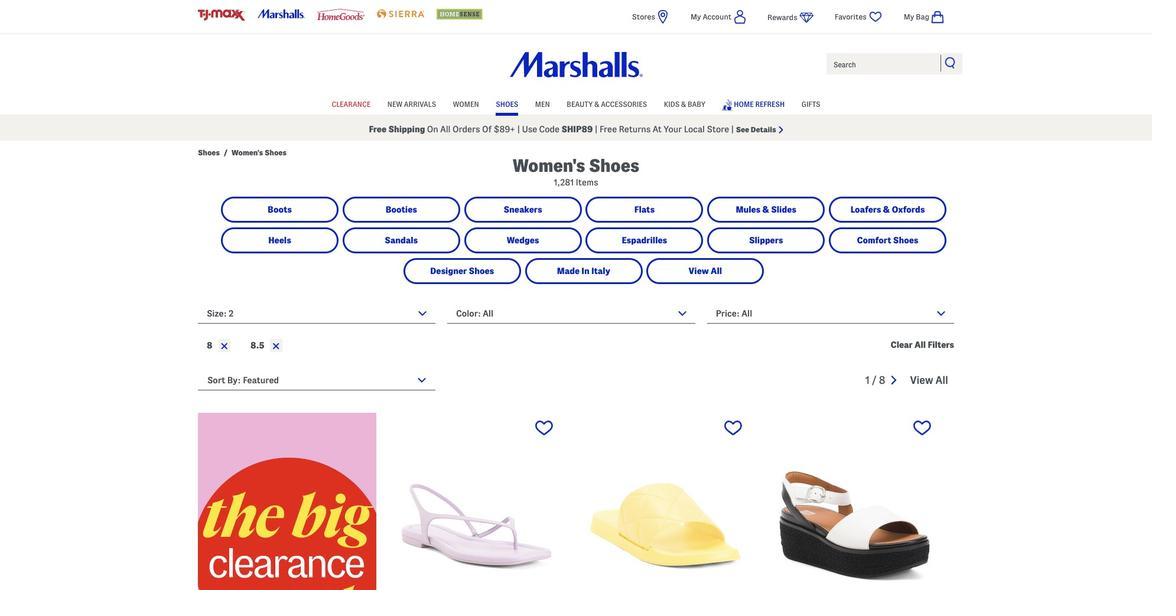 Task type: vqa. For each thing, say whether or not it's contained in the screenshot.
Comfort Shoes link
yes



Task type: locate. For each thing, give the bounding box(es) containing it.
home refresh link
[[721, 93, 785, 114]]

1 vertical spatial /
[[872, 375, 877, 386]]

8.5
[[251, 341, 264, 350]]

homegoods.com image
[[317, 9, 365, 20]]

0 horizontal spatial my
[[691, 12, 701, 21]]

espadrilles link
[[588, 229, 702, 252]]

of
[[482, 125, 492, 134]]

free left shipping
[[369, 125, 387, 134]]

slippers
[[749, 236, 783, 245]]

marquee
[[0, 118, 1152, 141]]

price: all
[[716, 309, 753, 319]]

8 right the 1
[[879, 375, 886, 386]]

shoes inside menu bar
[[496, 100, 519, 108]]

by:
[[227, 376, 241, 385]]

use
[[522, 125, 537, 134]]

new arrivals
[[388, 100, 436, 108]]

mules & slides
[[736, 205, 797, 215]]

8.5 element
[[246, 336, 286, 355]]

men link
[[535, 94, 550, 112]]

women's shoes 1,281 items
[[513, 156, 640, 187]]

heels link
[[223, 229, 337, 252]]

sandals link
[[344, 229, 459, 252]]

0 vertical spatial /
[[224, 148, 228, 157]]

| right the ship89 at the top of page
[[595, 125, 598, 134]]

my bag link
[[904, 9, 954, 24]]

beauty
[[567, 100, 593, 108]]

women's
[[232, 148, 263, 157], [513, 156, 585, 176]]

1 vertical spatial shoes link
[[198, 148, 220, 157]]

1 horizontal spatial women's
[[513, 156, 585, 176]]

navigation
[[866, 367, 954, 395]]

marshalls.com image
[[258, 9, 305, 19]]

size:
[[207, 309, 227, 319]]

accessories
[[601, 100, 647, 108]]

all
[[440, 125, 451, 134], [711, 267, 722, 276], [483, 309, 494, 319], [742, 309, 753, 319], [915, 340, 926, 350]]

all right view
[[711, 267, 722, 276]]

& right beauty
[[595, 100, 600, 108]]

shoes link
[[496, 94, 519, 112], [198, 148, 220, 157]]

favorites link
[[835, 9, 883, 24]]

/ inside product pagination menu bar
[[872, 375, 877, 386]]

0 horizontal spatial |
[[517, 125, 520, 134]]

home
[[734, 100, 754, 108]]

& right kids
[[681, 100, 686, 108]]

0 vertical spatial 8
[[207, 341, 212, 350]]

orders
[[453, 125, 480, 134]]

marshalls home image
[[510, 52, 643, 78]]

0 horizontal spatial free
[[369, 125, 387, 134]]

& right loafers
[[883, 205, 890, 215]]

menu bar
[[198, 93, 954, 115]]

homesense.com image
[[437, 9, 484, 19]]

× inside the 8 element
[[220, 339, 229, 353]]

product sorting navigation
[[198, 367, 954, 400]]

banner containing free shipping
[[0, 0, 1152, 141]]

my left the account
[[691, 12, 701, 21]]

all right price:
[[742, 309, 753, 319]]

all for view all
[[711, 267, 722, 276]]

slippers link
[[709, 229, 823, 252]]

navigation containing 1 / 8
[[866, 367, 954, 395]]

Search text field
[[826, 52, 964, 76]]

beauty & accessories link
[[567, 94, 647, 112]]

all inside view all link
[[711, 267, 722, 276]]

oxfords
[[892, 205, 925, 215]]

my left bag on the right of page
[[904, 12, 914, 21]]

all inside clear all filters button
[[915, 340, 926, 350]]

banner
[[0, 0, 1152, 141]]

slides
[[771, 205, 797, 215]]

2
[[229, 309, 234, 319]]

1 horizontal spatial ×
[[272, 339, 280, 353]]

shipping
[[389, 125, 425, 134]]

shoes inside "link"
[[894, 236, 919, 245]]

menu bar inside banner
[[198, 93, 954, 115]]

local
[[684, 125, 705, 134]]

2 × from the left
[[272, 339, 280, 353]]

sort by: featured
[[207, 376, 279, 385]]

8
[[207, 341, 212, 350], [879, 375, 886, 386]]

1 horizontal spatial /
[[872, 375, 877, 386]]

1 horizontal spatial my
[[904, 12, 914, 21]]

1 horizontal spatial shoes link
[[496, 94, 519, 112]]

|
[[517, 125, 520, 134], [595, 125, 598, 134]]

at
[[653, 125, 662, 134]]

2 free from the left
[[600, 125, 617, 134]]

× right 8.5
[[272, 339, 280, 353]]

site search search field
[[826, 52, 964, 76]]

| left use
[[517, 125, 520, 134]]

color:
[[456, 309, 481, 319]]

wedges link
[[466, 229, 580, 252]]

2 | from the left
[[595, 125, 598, 134]]

× down size: 2
[[220, 339, 229, 353]]

free
[[369, 125, 387, 134], [600, 125, 617, 134]]

2 my from the left
[[904, 12, 914, 21]]

8 inside product pagination menu bar
[[879, 375, 886, 386]]

1 horizontal spatial 8
[[879, 375, 886, 386]]

× inside 8.5 element
[[272, 339, 280, 353]]

& right the mules
[[763, 205, 769, 215]]

rewards
[[768, 13, 798, 21]]

all right color:
[[483, 309, 494, 319]]

returns
[[619, 125, 651, 134]]

all right clear
[[915, 340, 926, 350]]

& for slides
[[763, 205, 769, 215]]

0 horizontal spatial 8
[[207, 341, 212, 350]]

sort
[[207, 376, 225, 385]]

1 horizontal spatial free
[[600, 125, 617, 134]]

&
[[595, 100, 600, 108], [681, 100, 686, 108], [763, 205, 769, 215], [883, 205, 890, 215]]

filters
[[928, 340, 954, 350]]

italy
[[592, 267, 611, 276]]

0 horizontal spatial ×
[[220, 339, 229, 353]]

see
[[736, 125, 749, 134]]

& for oxfords
[[883, 205, 890, 215]]

free down the beauty & accessories
[[600, 125, 617, 134]]

×
[[220, 339, 229, 353], [272, 339, 280, 353]]

fabio slide sandals image
[[576, 413, 755, 590]]

shoes
[[496, 100, 519, 108], [198, 148, 220, 157], [265, 148, 287, 157], [589, 156, 640, 176], [894, 236, 919, 245], [469, 267, 494, 276]]

code
[[539, 125, 560, 134]]

view all
[[689, 267, 722, 276]]

gifts
[[802, 100, 821, 108]]

size: 2
[[207, 309, 234, 319]]

all right on
[[440, 125, 451, 134]]

made in italy link
[[527, 260, 641, 283]]

sneakers link
[[466, 199, 580, 221]]

None submit
[[945, 57, 957, 69]]

view all link
[[649, 260, 763, 283]]

1
[[866, 375, 870, 386]]

women's inside women's shoes 1,281 items
[[513, 156, 585, 176]]

my for my account
[[691, 12, 701, 21]]

menu bar containing clearance
[[198, 93, 954, 115]]

1 my from the left
[[691, 12, 701, 21]]

1 × from the left
[[220, 339, 229, 353]]

featured
[[243, 376, 279, 385]]

8 down the size:
[[207, 341, 212, 350]]

color: all
[[456, 309, 494, 319]]

1 vertical spatial 8
[[879, 375, 886, 386]]

my
[[691, 12, 701, 21], [904, 12, 914, 21]]

1,281
[[554, 178, 574, 187]]

free shipping on all orders of $89+ | use code ship89 | free returns at your local store | see details
[[369, 125, 776, 134]]

0 horizontal spatial women's
[[232, 148, 263, 157]]

mules & slides link
[[709, 199, 823, 221]]

1 horizontal spatial |
[[595, 125, 598, 134]]

0 vertical spatial shoes link
[[496, 94, 519, 112]]

0 horizontal spatial /
[[224, 148, 228, 157]]



Task type: describe. For each thing, give the bounding box(es) containing it.
espadrilles
[[622, 236, 667, 245]]

in
[[582, 267, 590, 276]]

clearance
[[332, 100, 371, 108]]

women link
[[453, 94, 479, 112]]

loafers & oxfords
[[851, 205, 925, 215]]

× for 8.5
[[272, 339, 280, 353]]

kids
[[664, 100, 680, 108]]

ship89
[[562, 125, 593, 134]]

clear all filters button
[[887, 339, 954, 351]]

on
[[427, 125, 438, 134]]

clearance link
[[332, 94, 371, 112]]

sneakers
[[504, 205, 542, 215]]

leather platform espadrille sandals image
[[765, 413, 944, 590]]

kids & baby link
[[664, 94, 706, 112]]

& for baby
[[681, 100, 686, 108]]

/ for shoes
[[224, 148, 228, 157]]

leather deana flat sandals image
[[387, 413, 566, 590]]

favorites
[[835, 12, 867, 21]]

navigation inside product sorting "navigation"
[[866, 367, 954, 395]]

all for clear all filters
[[915, 340, 926, 350]]

flats link
[[588, 199, 702, 221]]

comfort shoes link
[[831, 229, 945, 252]]

account
[[703, 12, 732, 21]]

arrivals
[[404, 100, 436, 108]]

booties
[[386, 205, 417, 215]]

view all link
[[910, 375, 949, 386]]

/ for 1
[[872, 375, 877, 386]]

made
[[557, 267, 580, 276]]

tjmaxx.com image
[[198, 9, 245, 21]]

booties link
[[344, 199, 459, 221]]

comfort shoes
[[857, 236, 919, 245]]

view
[[910, 375, 934, 386]]

designer
[[430, 267, 467, 276]]

wce image
[[198, 413, 376, 590]]

& for accessories
[[595, 100, 600, 108]]

new arrivals link
[[388, 94, 436, 112]]

kids & baby
[[664, 100, 706, 108]]

wedges
[[507, 236, 539, 245]]

items
[[576, 178, 598, 187]]

my bag
[[904, 12, 930, 21]]

sierra.com image
[[377, 9, 424, 18]]

boots
[[268, 205, 292, 215]]

clear
[[891, 340, 913, 350]]

new
[[388, 100, 403, 108]]

marquee containing free shipping
[[0, 118, 1152, 141]]

1 | from the left
[[517, 125, 520, 134]]

all for price: all
[[742, 309, 753, 319]]

× for 8
[[220, 339, 229, 353]]

view
[[689, 267, 709, 276]]

bag
[[916, 12, 930, 21]]

product pagination menu bar
[[866, 367, 954, 395]]

designer shoes link
[[405, 260, 519, 283]]

your
[[664, 125, 682, 134]]

shoes / women's shoes
[[198, 148, 287, 157]]

1 free from the left
[[369, 125, 387, 134]]

clear all filters
[[891, 340, 954, 350]]

store |
[[707, 125, 734, 134]]

refresh
[[756, 100, 785, 108]]

8 element
[[202, 336, 234, 355]]

stores
[[632, 12, 655, 21]]

heels
[[268, 236, 291, 245]]

see details link
[[736, 125, 783, 134]]

made in italy
[[557, 267, 611, 276]]

all inside marquee
[[440, 125, 451, 134]]

my for my bag
[[904, 12, 914, 21]]

shoes inside women's shoes 1,281 items
[[589, 156, 640, 176]]

price:
[[716, 309, 740, 319]]

mules
[[736, 205, 761, 215]]

beauty & accessories
[[567, 100, 647, 108]]

designer shoes
[[430, 267, 494, 276]]

baby
[[688, 100, 706, 108]]

boots link
[[223, 199, 337, 221]]

all for color: all
[[483, 309, 494, 319]]

loafers & oxfords link
[[831, 199, 945, 221]]

none submit inside site search search field
[[945, 57, 957, 69]]

$89+
[[494, 125, 515, 134]]

loafers
[[851, 205, 881, 215]]

my account link
[[691, 9, 746, 24]]

0 horizontal spatial shoes link
[[198, 148, 220, 157]]

my account
[[691, 12, 732, 21]]

comfort
[[857, 236, 892, 245]]

gifts link
[[802, 94, 821, 112]]

men
[[535, 100, 550, 108]]

sandals
[[385, 236, 418, 245]]

1 / 8
[[866, 375, 886, 386]]

stores link
[[632, 9, 670, 24]]

view all
[[910, 375, 949, 386]]

flats
[[635, 205, 655, 215]]



